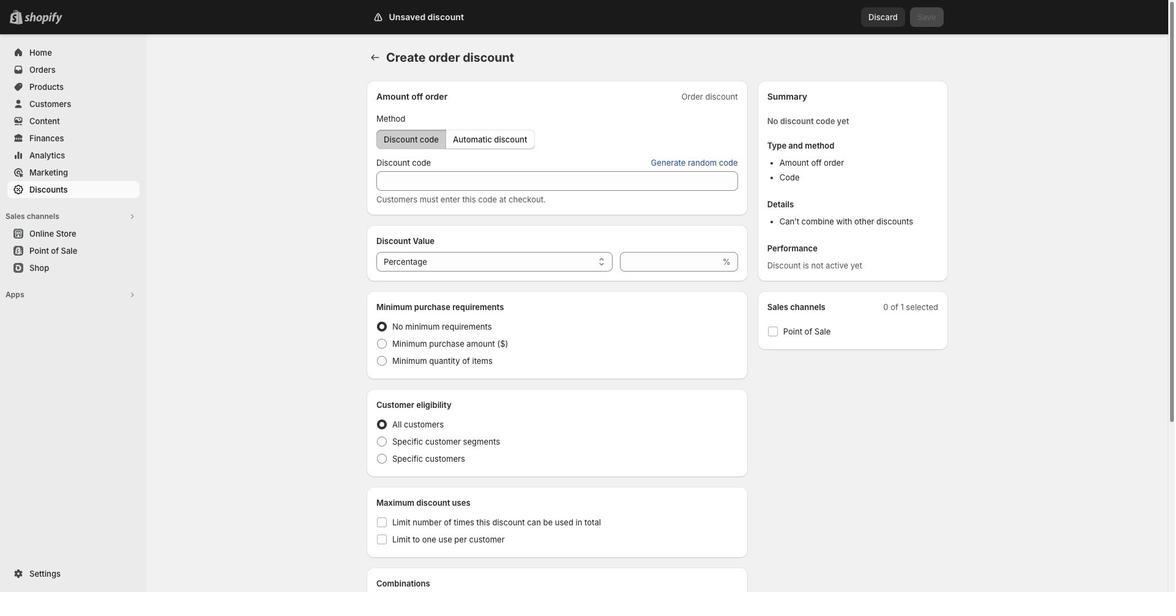 Task type: locate. For each thing, give the bounding box(es) containing it.
shopify image
[[24, 12, 62, 24]]

None text field
[[377, 171, 738, 191], [620, 252, 721, 272], [377, 171, 738, 191], [620, 252, 721, 272]]



Task type: vqa. For each thing, say whether or not it's contained in the screenshot.
'Shopify' image
yes



